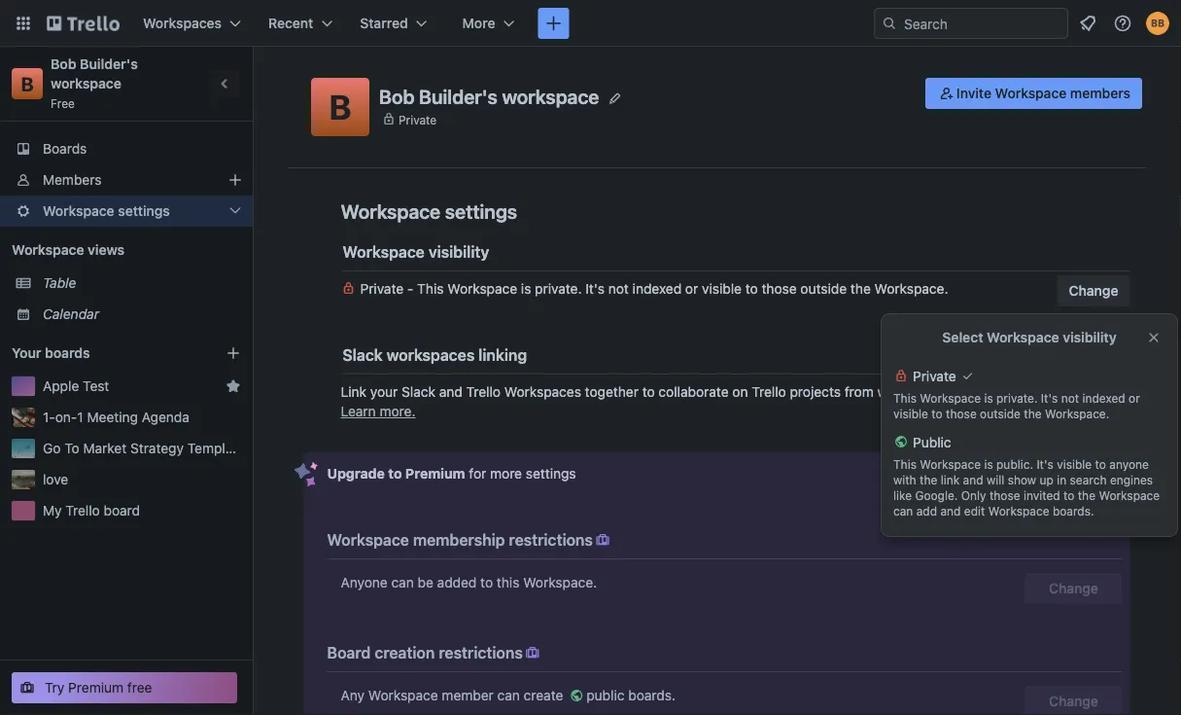 Task type: vqa. For each thing, say whether or not it's contained in the screenshot.
and in Link your Slack and Trello Workspaces together to collaborate on Trello projects from within Slack. Learn more.
yes



Task type: describe. For each thing, give the bounding box(es) containing it.
boards. inside public this workspace is public. it's visible to anyone with the link and will show up in search engines like google. only those invited to the workspace can add and edit workspace boards.
[[1053, 504, 1095, 518]]

invite
[[957, 85, 992, 101]]

to inside 'this workspace is private. it's not indexed or visible to those outside the workspace.'
[[932, 407, 943, 420]]

linking
[[479, 346, 527, 364]]

recent
[[269, 15, 314, 31]]

apple test link
[[43, 376, 218, 396]]

my trello board link
[[43, 501, 241, 520]]

0 horizontal spatial private.
[[535, 281, 582, 297]]

workspaces button
[[131, 8, 253, 39]]

b for b "link"
[[21, 72, 34, 95]]

change for topmost change button
[[1070, 283, 1119, 299]]

table
[[43, 275, 76, 291]]

free
[[127, 680, 152, 696]]

0 vertical spatial indexed
[[633, 281, 682, 297]]

template
[[188, 440, 245, 456]]

b button
[[311, 78, 370, 136]]

starred icon image
[[226, 378, 241, 394]]

link
[[341, 384, 367, 400]]

board
[[327, 644, 371, 662]]

0 vertical spatial it's
[[586, 281, 605, 297]]

more button
[[451, 8, 527, 39]]

2 vertical spatial change
[[1050, 693, 1099, 709]]

be
[[418, 574, 434, 591]]

and inside "link your slack and trello workspaces together to collaborate on trello projects from within slack. learn more."
[[440, 384, 463, 400]]

member
[[442, 687, 494, 703]]

this
[[497, 574, 520, 591]]

those inside public this workspace is public. it's visible to anyone with the link and will show up in search engines like google. only those invited to the workspace can add and edit workspace boards.
[[990, 488, 1021, 502]]

1 horizontal spatial workspace settings
[[341, 199, 518, 222]]

workspace settings inside dropdown button
[[43, 203, 170, 219]]

bob for bob builder's workspace
[[379, 85, 415, 108]]

0 vertical spatial is
[[521, 281, 532, 297]]

apple test
[[43, 378, 109, 394]]

anyone can be added to this workspace.
[[341, 574, 597, 591]]

is inside 'this workspace is private. it's not indexed or visible to those outside the workspace.'
[[985, 391, 994, 405]]

starred
[[360, 15, 408, 31]]

link your slack and trello workspaces together to collaborate on trello projects from within slack. learn more.
[[341, 384, 957, 419]]

0 vertical spatial private
[[399, 113, 437, 126]]

this workspace is private. it's not indexed or visible to those outside the workspace.
[[894, 391, 1141, 420]]

select
[[943, 329, 984, 345]]

1 vertical spatial change button
[[1026, 573, 1123, 604]]

workspace settings button
[[0, 196, 253, 227]]

workspace inside button
[[996, 85, 1067, 101]]

try premium free
[[45, 680, 152, 696]]

workspace up link
[[921, 457, 982, 471]]

slack for link
[[402, 384, 436, 400]]

those inside 'this workspace is private. it's not indexed or visible to those outside the workspace.'
[[947, 407, 977, 420]]

b for b button
[[329, 87, 352, 127]]

close popover image
[[1147, 330, 1163, 345]]

board creation restrictions
[[327, 644, 523, 662]]

create board or workspace image
[[544, 14, 564, 33]]

1 horizontal spatial settings
[[445, 199, 518, 222]]

boards link
[[0, 133, 253, 164]]

your boards with 5 items element
[[12, 341, 197, 365]]

your
[[371, 384, 398, 400]]

membership
[[413, 531, 505, 549]]

learn
[[341, 403, 376, 419]]

0 horizontal spatial boards.
[[629, 687, 676, 703]]

1
[[77, 409, 83, 425]]

not inside 'this workspace is private. it's not indexed or visible to those outside the workspace.'
[[1062, 391, 1080, 405]]

calendar link
[[43, 304, 241, 324]]

will
[[987, 473, 1005, 486]]

1 horizontal spatial can
[[498, 687, 520, 703]]

workspace up anyone
[[327, 531, 409, 549]]

board
[[104, 502, 140, 519]]

only
[[962, 488, 987, 502]]

0 horizontal spatial trello
[[65, 502, 100, 519]]

it's inside 'this workspace is private. it's not indexed or visible to those outside the workspace.'
[[1042, 391, 1059, 405]]

restrictions for board creation restrictions
[[439, 644, 523, 662]]

0 horizontal spatial those
[[762, 281, 797, 297]]

on-
[[55, 409, 77, 425]]

within
[[878, 384, 915, 400]]

in
[[1058, 473, 1067, 486]]

learn more. link
[[341, 403, 416, 419]]

this inside 'this workspace is private. it's not indexed or visible to those outside the workspace.'
[[894, 391, 917, 405]]

more.
[[380, 403, 416, 419]]

workspace up 'table'
[[12, 242, 84, 258]]

my trello board
[[43, 502, 140, 519]]

go
[[43, 440, 61, 456]]

sparkle image
[[294, 462, 319, 487]]

go to market strategy template
[[43, 440, 245, 456]]

free
[[51, 96, 75, 110]]

workspace. inside 'this workspace is private. it's not indexed or visible to those outside the workspace.'
[[1046, 407, 1110, 420]]

show
[[1008, 473, 1037, 486]]

workspace membership restrictions
[[327, 531, 593, 549]]

0 horizontal spatial outside
[[801, 281, 847, 297]]

boards
[[43, 141, 87, 157]]

primary element
[[0, 0, 1182, 47]]

2 horizontal spatial trello
[[752, 384, 787, 400]]

0 vertical spatial visibility
[[429, 243, 490, 261]]

more
[[490, 465, 522, 482]]

apple
[[43, 378, 79, 394]]

change link
[[1026, 686, 1123, 715]]

slack.
[[919, 384, 957, 400]]

2 vertical spatial and
[[941, 504, 962, 518]]

visible inside 'this workspace is private. it's not indexed or visible to those outside the workspace.'
[[894, 407, 929, 420]]

sm image inside invite workspace members button
[[938, 84, 957, 103]]

invite workspace members button
[[926, 78, 1143, 109]]

1 horizontal spatial premium
[[406, 465, 466, 482]]

any workspace member can create
[[341, 687, 567, 703]]

select workspace visibility
[[943, 329, 1117, 345]]

go to market strategy template link
[[43, 439, 245, 458]]

back to home image
[[47, 8, 120, 39]]

builder's for bob builder's workspace free
[[80, 56, 138, 72]]

0 vertical spatial change button
[[1058, 275, 1131, 306]]

together
[[585, 384, 639, 400]]

upgrade for upgrade
[[1047, 467, 1102, 483]]

engines
[[1111, 473, 1154, 486]]

workspaces inside "link your slack and trello workspaces together to collaborate on trello projects from within slack. learn more."
[[505, 384, 582, 400]]

upgrade to premium for more settings
[[327, 465, 576, 482]]

public boards.
[[587, 687, 676, 703]]

0 horizontal spatial can
[[392, 574, 414, 591]]

open information menu image
[[1114, 14, 1133, 33]]

workspace navigation collapse icon image
[[212, 70, 239, 97]]

the inside 'this workspace is private. it's not indexed or visible to those outside the workspace.'
[[1025, 407, 1042, 420]]

search image
[[882, 16, 898, 31]]

1 vertical spatial visibility
[[1063, 329, 1117, 345]]

settings inside dropdown button
[[118, 203, 170, 219]]

members link
[[0, 164, 253, 196]]

workspace visibility
[[343, 243, 490, 261]]

google.
[[916, 488, 959, 502]]

boards
[[45, 345, 90, 361]]

workspace up workspace visibility
[[341, 199, 441, 222]]

starred button
[[349, 8, 439, 39]]

1 vertical spatial private
[[360, 281, 404, 297]]

premium inside button
[[68, 680, 124, 696]]

bob builder's workspace free
[[51, 56, 142, 110]]

2 horizontal spatial settings
[[526, 465, 576, 482]]

Search field
[[898, 9, 1068, 38]]



Task type: locate. For each thing, give the bounding box(es) containing it.
settings right more
[[526, 465, 576, 482]]

1 horizontal spatial visible
[[894, 407, 929, 420]]

this inside public this workspace is public. it's visible to anyone with the link and will show up in search engines like google. only those invited to the workspace can add and edit workspace boards.
[[894, 457, 917, 471]]

workspace
[[996, 85, 1067, 101], [341, 199, 441, 222], [43, 203, 114, 219], [12, 242, 84, 258], [343, 243, 425, 261], [448, 281, 518, 297], [988, 329, 1060, 345], [921, 391, 982, 405], [921, 457, 982, 471], [1100, 488, 1161, 502], [989, 504, 1050, 518], [327, 531, 409, 549], [368, 687, 438, 703]]

change
[[1070, 283, 1119, 299], [1050, 580, 1099, 596], [1050, 693, 1099, 709]]

boards. down in
[[1053, 504, 1095, 518]]

settings down members link
[[118, 203, 170, 219]]

1 horizontal spatial slack
[[402, 384, 436, 400]]

add to slack
[[1038, 394, 1119, 410]]

members
[[1071, 85, 1131, 101]]

my
[[43, 502, 62, 519]]

1 vertical spatial this
[[894, 391, 917, 405]]

bob right b button
[[379, 85, 415, 108]]

1 vertical spatial outside
[[981, 407, 1021, 420]]

table link
[[43, 273, 241, 293]]

upgrade for upgrade to premium for more settings
[[327, 465, 385, 482]]

1 horizontal spatial or
[[1129, 391, 1141, 405]]

workspace down the engines
[[1100, 488, 1161, 502]]

to inside "link your slack and trello workspaces together to collaborate on trello projects from within slack. learn more."
[[643, 384, 655, 400]]

and up only
[[964, 473, 984, 486]]

can down like
[[894, 504, 914, 518]]

workspaces down linking at left
[[505, 384, 582, 400]]

restrictions up member
[[439, 644, 523, 662]]

0 vertical spatial bob
[[51, 56, 76, 72]]

0 vertical spatial visible
[[702, 281, 742, 297]]

members
[[43, 172, 102, 188]]

anyone
[[341, 574, 388, 591]]

workspace settings up workspace visibility
[[341, 199, 518, 222]]

this right -
[[418, 281, 444, 297]]

slack
[[343, 346, 383, 364], [402, 384, 436, 400], [1084, 394, 1119, 410]]

and down "slack workspaces linking"
[[440, 384, 463, 400]]

b
[[21, 72, 34, 95], [329, 87, 352, 127]]

0 horizontal spatial indexed
[[633, 281, 682, 297]]

2 vertical spatial it's
[[1037, 457, 1054, 471]]

to
[[746, 281, 759, 297], [643, 384, 655, 400], [1068, 394, 1081, 410], [932, 407, 943, 420], [1096, 457, 1107, 471], [389, 465, 402, 482], [1064, 488, 1075, 502], [481, 574, 493, 591]]

b link
[[12, 68, 43, 99]]

0 vertical spatial builder's
[[80, 56, 138, 72]]

workspace right invite
[[996, 85, 1067, 101]]

try
[[45, 680, 65, 696]]

0 notifications image
[[1077, 12, 1100, 35]]

workspace down members on the left of page
[[43, 203, 114, 219]]

on
[[733, 384, 749, 400]]

visible inside public this workspace is public. it's visible to anyone with the link and will show up in search engines like google. only those invited to the workspace can add and edit workspace boards.
[[1058, 457, 1093, 471]]

creation
[[375, 644, 435, 662]]

1-on-1 meeting agenda link
[[43, 408, 241, 427]]

1 horizontal spatial b
[[329, 87, 352, 127]]

bob builder's workspace
[[379, 85, 600, 108]]

slack up more.
[[402, 384, 436, 400]]

0 vertical spatial boards.
[[1053, 504, 1095, 518]]

1 horizontal spatial private.
[[997, 391, 1038, 405]]

views
[[88, 242, 125, 258]]

bob builder's workspace link
[[51, 56, 142, 91]]

builder's inside bob builder's workspace free
[[80, 56, 138, 72]]

2 vertical spatial this
[[894, 457, 917, 471]]

1 vertical spatial builder's
[[419, 85, 498, 108]]

1 vertical spatial those
[[947, 407, 977, 420]]

indexed
[[633, 281, 682, 297], [1083, 391, 1126, 405]]

added
[[437, 574, 477, 591]]

upgrade right sparkle icon
[[327, 465, 385, 482]]

1 horizontal spatial workspaces
[[505, 384, 582, 400]]

2 vertical spatial is
[[985, 457, 994, 471]]

1 horizontal spatial upgrade
[[1047, 467, 1102, 483]]

1 vertical spatial change
[[1050, 580, 1099, 596]]

slack right add
[[1084, 394, 1119, 410]]

1 horizontal spatial indexed
[[1083, 391, 1126, 405]]

0 vertical spatial sm image
[[938, 84, 957, 103]]

1 horizontal spatial workspace
[[502, 85, 600, 108]]

workspace right select
[[988, 329, 1060, 345]]

boards.
[[1053, 504, 1095, 518], [629, 687, 676, 703]]

workspace settings down members link
[[43, 203, 170, 219]]

workspace up -
[[343, 243, 425, 261]]

0 horizontal spatial not
[[609, 281, 629, 297]]

to
[[64, 440, 79, 456]]

0 horizontal spatial settings
[[118, 203, 170, 219]]

0 horizontal spatial workspaces
[[143, 15, 222, 31]]

1 horizontal spatial sm image
[[593, 530, 613, 550]]

calendar
[[43, 306, 99, 322]]

0 horizontal spatial b
[[21, 72, 34, 95]]

0 vertical spatial outside
[[801, 281, 847, 297]]

bob builder (bobbuilder40) image
[[1147, 12, 1170, 35]]

workspace inside 'this workspace is private. it's not indexed or visible to those outside the workspace.'
[[921, 391, 982, 405]]

public this workspace is public. it's visible to anyone with the link and will show up in search engines like google. only those invited to the workspace can add and edit workspace boards.
[[894, 434, 1161, 518]]

1 horizontal spatial and
[[941, 504, 962, 518]]

1 vertical spatial indexed
[[1083, 391, 1126, 405]]

visibility
[[429, 243, 490, 261], [1063, 329, 1117, 345]]

1 vertical spatial or
[[1129, 391, 1141, 405]]

slack up link
[[343, 346, 383, 364]]

1 horizontal spatial workspace.
[[875, 281, 949, 297]]

2 horizontal spatial can
[[894, 504, 914, 518]]

is inside public this workspace is public. it's visible to anyone with the link and will show up in search engines like google. only those invited to the workspace can add and edit workspace boards.
[[985, 457, 994, 471]]

test
[[83, 378, 109, 394]]

0 vertical spatial restrictions
[[509, 531, 593, 549]]

invited
[[1024, 488, 1061, 502]]

can left create
[[498, 687, 520, 703]]

0 horizontal spatial visible
[[702, 281, 742, 297]]

sm image for board creation restrictions
[[523, 643, 543, 662]]

0 vertical spatial this
[[418, 281, 444, 297]]

workspace. up upgrade button
[[1046, 407, 1110, 420]]

builder's for bob builder's workspace
[[419, 85, 498, 108]]

change for the bottommost change button
[[1050, 580, 1099, 596]]

slack inside "link your slack and trello workspaces together to collaborate on trello projects from within slack. learn more."
[[402, 384, 436, 400]]

0 horizontal spatial builder's
[[80, 56, 138, 72]]

this
[[418, 281, 444, 297], [894, 391, 917, 405], [894, 457, 917, 471]]

collaborate
[[659, 384, 729, 400]]

upgrade inside button
[[1047, 467, 1102, 483]]

premium
[[406, 465, 466, 482], [68, 680, 124, 696]]

1 vertical spatial not
[[1062, 391, 1080, 405]]

0 vertical spatial or
[[686, 281, 699, 297]]

1 horizontal spatial builder's
[[419, 85, 498, 108]]

workspaces
[[387, 346, 475, 364]]

change button
[[1058, 275, 1131, 306], [1026, 573, 1123, 604]]

0 vertical spatial change
[[1070, 283, 1119, 299]]

2 vertical spatial workspace.
[[524, 574, 597, 591]]

slack workspaces linking
[[343, 346, 527, 364]]

builder's down more
[[419, 85, 498, 108]]

workspace.
[[875, 281, 949, 297], [1046, 407, 1110, 420], [524, 574, 597, 591]]

add board image
[[226, 345, 241, 361]]

add
[[917, 504, 938, 518]]

1 vertical spatial restrictions
[[439, 644, 523, 662]]

1 horizontal spatial bob
[[379, 85, 415, 108]]

premium left the for
[[406, 465, 466, 482]]

private down bob builder's workspace
[[399, 113, 437, 126]]

1 vertical spatial boards.
[[629, 687, 676, 703]]

is right slack.
[[985, 391, 994, 405]]

sm image
[[938, 84, 957, 103], [593, 530, 613, 550], [523, 643, 543, 662]]

1 vertical spatial can
[[392, 574, 414, 591]]

can left be at left bottom
[[392, 574, 414, 591]]

0 horizontal spatial or
[[686, 281, 699, 297]]

anyone
[[1110, 457, 1150, 471]]

workspace down invited
[[989, 504, 1050, 518]]

1 horizontal spatial trello
[[467, 384, 501, 400]]

1 horizontal spatial visibility
[[1063, 329, 1117, 345]]

1 vertical spatial private.
[[997, 391, 1038, 405]]

boards. right public
[[629, 687, 676, 703]]

it's
[[586, 281, 605, 297], [1042, 391, 1059, 405], [1037, 457, 1054, 471]]

link
[[941, 473, 960, 486]]

0 vertical spatial and
[[440, 384, 463, 400]]

your boards
[[12, 345, 90, 361]]

bob inside bob builder's workspace free
[[51, 56, 76, 72]]

b inside button
[[329, 87, 352, 127]]

workspace down create board or workspace image
[[502, 85, 600, 108]]

private down select
[[913, 368, 957, 384]]

workspace up linking at left
[[448, 281, 518, 297]]

2 vertical spatial can
[[498, 687, 520, 703]]

0 horizontal spatial premium
[[68, 680, 124, 696]]

trello
[[467, 384, 501, 400], [752, 384, 787, 400], [65, 502, 100, 519]]

2 vertical spatial sm image
[[523, 643, 543, 662]]

upgrade up invited
[[1047, 467, 1102, 483]]

bob up free
[[51, 56, 76, 72]]

private. inside 'this workspace is private. it's not indexed or visible to those outside the workspace.'
[[997, 391, 1038, 405]]

public
[[587, 687, 625, 703]]

2 vertical spatial those
[[990, 488, 1021, 502]]

private - this workspace is private. it's not indexed or visible to those outside the workspace.
[[360, 281, 949, 297]]

workspace for bob builder's workspace
[[502, 85, 600, 108]]

workspace inside dropdown button
[[43, 203, 114, 219]]

public
[[913, 434, 952, 450]]

0 vertical spatial not
[[609, 281, 629, 297]]

upgrade
[[327, 465, 385, 482], [1047, 467, 1102, 483]]

workspace. up select
[[875, 281, 949, 297]]

1 vertical spatial it's
[[1042, 391, 1059, 405]]

1 horizontal spatial outside
[[981, 407, 1021, 420]]

is up linking at left
[[521, 281, 532, 297]]

builder's down back to home image
[[80, 56, 138, 72]]

b left bob builder's workspace free on the top left
[[21, 72, 34, 95]]

this left slack.
[[894, 391, 917, 405]]

workspaces up workspace navigation collapse icon in the left top of the page
[[143, 15, 222, 31]]

0 vertical spatial workspace.
[[875, 281, 949, 297]]

or inside 'this workspace is private. it's not indexed or visible to those outside the workspace.'
[[1129, 391, 1141, 405]]

0 vertical spatial can
[[894, 504, 914, 518]]

it's inside public this workspace is public. it's visible to anyone with the link and will show up in search engines like google. only those invited to the workspace can add and edit workspace boards.
[[1037, 457, 1054, 471]]

love
[[43, 471, 68, 487]]

recent button
[[257, 8, 345, 39]]

can
[[894, 504, 914, 518], [392, 574, 414, 591], [498, 687, 520, 703]]

visible
[[702, 281, 742, 297], [894, 407, 929, 420], [1058, 457, 1093, 471]]

workspace up public
[[921, 391, 982, 405]]

1 vertical spatial premium
[[68, 680, 124, 696]]

and
[[440, 384, 463, 400], [964, 473, 984, 486], [941, 504, 962, 518]]

workspace views
[[12, 242, 125, 258]]

restrictions
[[509, 531, 593, 549], [439, 644, 523, 662]]

with
[[894, 473, 917, 486]]

1 vertical spatial workspace.
[[1046, 407, 1110, 420]]

sm image
[[567, 686, 587, 705]]

2 horizontal spatial slack
[[1084, 394, 1119, 410]]

add to slack link
[[1003, 386, 1131, 417]]

private left -
[[360, 281, 404, 297]]

1 vertical spatial and
[[964, 473, 984, 486]]

workspace for bob builder's workspace free
[[51, 75, 122, 91]]

agenda
[[142, 409, 190, 425]]

projects
[[790, 384, 841, 400]]

0 horizontal spatial workspace
[[51, 75, 122, 91]]

premium right try
[[68, 680, 124, 696]]

0 horizontal spatial workspace.
[[524, 574, 597, 591]]

invite workspace members
[[957, 85, 1131, 101]]

workspace up free
[[51, 75, 122, 91]]

more
[[463, 15, 496, 31]]

2 horizontal spatial workspace.
[[1046, 407, 1110, 420]]

sm image for workspace membership restrictions
[[593, 530, 613, 550]]

slack for add
[[1084, 394, 1119, 410]]

market
[[83, 440, 127, 456]]

this up with
[[894, 457, 917, 471]]

private
[[399, 113, 437, 126], [360, 281, 404, 297], [913, 368, 957, 384]]

trello right my
[[65, 502, 100, 519]]

and down 'google.'
[[941, 504, 962, 518]]

bob for bob builder's workspace free
[[51, 56, 76, 72]]

1 vertical spatial visible
[[894, 407, 929, 420]]

meeting
[[87, 409, 138, 425]]

up
[[1040, 473, 1054, 486]]

trello right on
[[752, 384, 787, 400]]

outside inside 'this workspace is private. it's not indexed or visible to those outside the workspace.'
[[981, 407, 1021, 420]]

restrictions for workspace membership restrictions
[[509, 531, 593, 549]]

0 vertical spatial private.
[[535, 281, 582, 297]]

settings
[[445, 199, 518, 222], [118, 203, 170, 219], [526, 465, 576, 482]]

0 vertical spatial premium
[[406, 465, 466, 482]]

love link
[[43, 470, 241, 489]]

from
[[845, 384, 874, 400]]

or
[[686, 281, 699, 297], [1129, 391, 1141, 405]]

workspace. right this at the left bottom of page
[[524, 574, 597, 591]]

1 horizontal spatial not
[[1062, 391, 1080, 405]]

1 horizontal spatial boards.
[[1053, 504, 1095, 518]]

settings up workspace visibility
[[445, 199, 518, 222]]

like
[[894, 488, 913, 502]]

search
[[1071, 473, 1108, 486]]

0 vertical spatial workspaces
[[143, 15, 222, 31]]

workspace inside bob builder's workspace free
[[51, 75, 122, 91]]

b inside "link"
[[21, 72, 34, 95]]

2 vertical spatial private
[[913, 368, 957, 384]]

1 vertical spatial bob
[[379, 85, 415, 108]]

strategy
[[130, 440, 184, 456]]

try premium free button
[[12, 672, 237, 703]]

indexed inside 'this workspace is private. it's not indexed or visible to those outside the workspace.'
[[1083, 391, 1126, 405]]

is up "will"
[[985, 457, 994, 471]]

1-
[[43, 409, 55, 425]]

0 horizontal spatial slack
[[343, 346, 383, 364]]

workspace down creation on the bottom left
[[368, 687, 438, 703]]

your
[[12, 345, 41, 361]]

1 vertical spatial is
[[985, 391, 994, 405]]

workspaces inside workspaces dropdown button
[[143, 15, 222, 31]]

0 horizontal spatial upgrade
[[327, 465, 385, 482]]

can inside public this workspace is public. it's visible to anyone with the link and will show up in search engines like google. only those invited to the workspace can add and edit workspace boards.
[[894, 504, 914, 518]]

0 vertical spatial those
[[762, 281, 797, 297]]

2 horizontal spatial visible
[[1058, 457, 1093, 471]]

2 horizontal spatial those
[[990, 488, 1021, 502]]

2 horizontal spatial and
[[964, 473, 984, 486]]

2 horizontal spatial sm image
[[938, 84, 957, 103]]

restrictions up this at the left bottom of page
[[509, 531, 593, 549]]

b down recent dropdown button
[[329, 87, 352, 127]]

create
[[524, 687, 564, 703]]

trello down linking at left
[[467, 384, 501, 400]]



